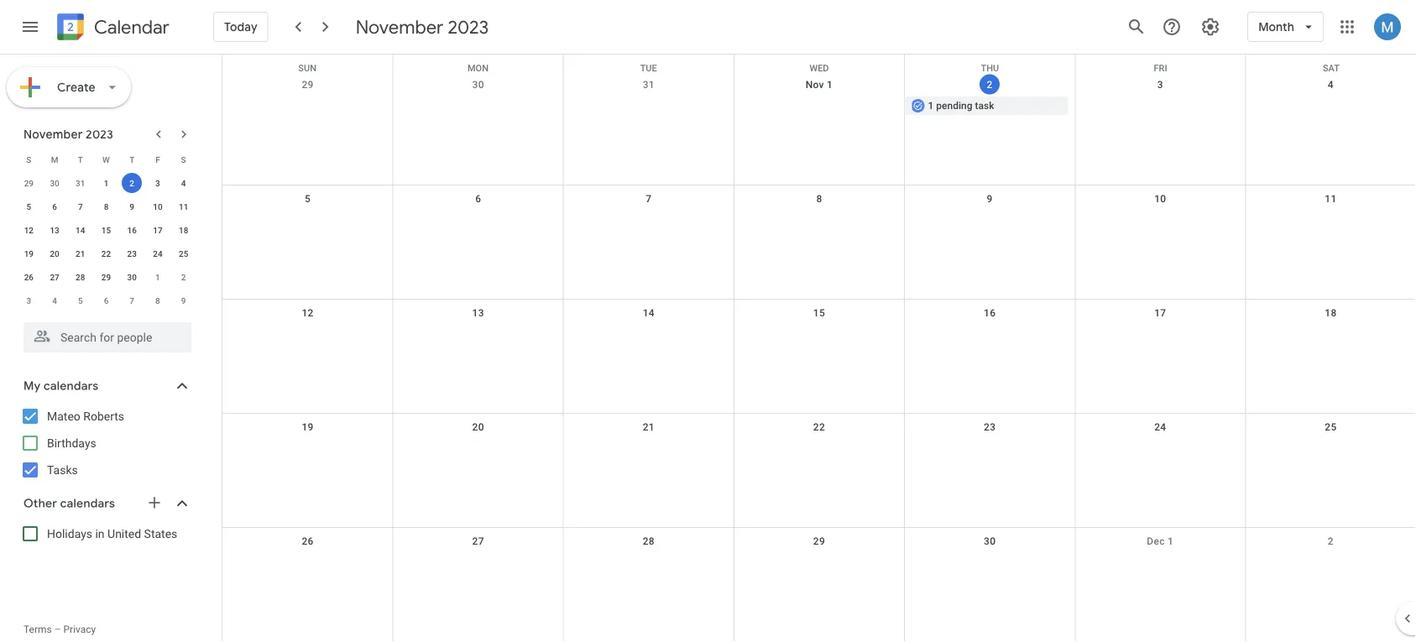 Task type: vqa. For each thing, say whether or not it's contained in the screenshot.


Task type: locate. For each thing, give the bounding box(es) containing it.
26 for dec 1
[[302, 536, 314, 548]]

0 horizontal spatial 16
[[127, 225, 137, 235]]

1 horizontal spatial 23
[[984, 422, 996, 433]]

1 horizontal spatial 3
[[155, 178, 160, 188]]

1 pending task button
[[905, 97, 1069, 115]]

0 horizontal spatial 13
[[50, 225, 59, 235]]

1 horizontal spatial 20
[[473, 422, 484, 433]]

14 inside row group
[[76, 225, 85, 235]]

0 vertical spatial 26
[[24, 272, 34, 282]]

1 horizontal spatial 27
[[473, 536, 484, 548]]

24 inside grid
[[1155, 422, 1167, 433]]

0 vertical spatial calendars
[[44, 379, 99, 394]]

1 t from the left
[[78, 155, 83, 165]]

december 8 element
[[148, 291, 168, 311]]

10 inside grid
[[1155, 193, 1167, 205]]

15
[[101, 225, 111, 235], [814, 307, 826, 319]]

27 for 1
[[50, 272, 59, 282]]

calendars up mateo
[[44, 379, 99, 394]]

14
[[76, 225, 85, 235], [643, 307, 655, 319]]

1 horizontal spatial 16
[[984, 307, 996, 319]]

21 element
[[70, 244, 91, 264]]

4 down 27 element
[[52, 296, 57, 306]]

29
[[302, 79, 314, 91], [24, 178, 34, 188], [101, 272, 111, 282], [814, 536, 826, 548]]

12
[[24, 225, 34, 235], [302, 307, 314, 319]]

27
[[50, 272, 59, 282], [473, 536, 484, 548]]

1 s from the left
[[26, 155, 31, 165]]

s
[[26, 155, 31, 165], [181, 155, 186, 165]]

8 inside grid
[[817, 193, 823, 205]]

1 horizontal spatial 12
[[302, 307, 314, 319]]

row
[[223, 55, 1417, 73], [223, 71, 1417, 186], [16, 148, 197, 171], [16, 171, 197, 195], [223, 186, 1417, 300], [16, 195, 197, 218], [16, 218, 197, 242], [16, 242, 197, 265], [16, 265, 197, 289], [16, 289, 197, 312], [223, 300, 1417, 414], [223, 414, 1417, 528], [223, 528, 1417, 643]]

26 inside 26 "element"
[[24, 272, 34, 282]]

0 horizontal spatial 27
[[50, 272, 59, 282]]

6
[[476, 193, 481, 205], [52, 202, 57, 212], [104, 296, 109, 306]]

2 t from the left
[[129, 155, 135, 165]]

december 3 element
[[19, 291, 39, 311]]

5 for november 2023
[[26, 202, 31, 212]]

roberts
[[83, 409, 124, 423]]

6 inside grid
[[476, 193, 481, 205]]

4 for 1
[[181, 178, 186, 188]]

13
[[50, 225, 59, 235], [473, 307, 484, 319]]

1 vertical spatial calendars
[[60, 496, 115, 511]]

0 vertical spatial 12
[[24, 225, 34, 235]]

privacy
[[63, 624, 96, 636]]

28 inside grid
[[643, 536, 655, 548]]

2 horizontal spatial 7
[[646, 193, 652, 205]]

21
[[76, 249, 85, 259], [643, 422, 655, 433]]

december 6 element
[[96, 291, 116, 311]]

main drawer image
[[20, 17, 40, 37]]

1 vertical spatial 25
[[1326, 422, 1338, 433]]

1 vertical spatial 23
[[984, 422, 996, 433]]

october 29 element
[[19, 173, 39, 193]]

2 horizontal spatial 8
[[817, 193, 823, 205]]

1 horizontal spatial 11
[[1326, 193, 1338, 205]]

5
[[305, 193, 311, 205], [26, 202, 31, 212], [78, 296, 83, 306]]

tue
[[641, 63, 657, 73]]

0 vertical spatial 18
[[179, 225, 188, 235]]

1 horizontal spatial 24
[[1155, 422, 1167, 433]]

4
[[1329, 79, 1335, 91], [181, 178, 186, 188], [52, 296, 57, 306]]

calendars up in
[[60, 496, 115, 511]]

0 vertical spatial 23
[[127, 249, 137, 259]]

0 horizontal spatial 4
[[52, 296, 57, 306]]

31
[[643, 79, 655, 91], [76, 178, 85, 188]]

9
[[987, 193, 993, 205], [130, 202, 134, 212], [181, 296, 186, 306]]

0 vertical spatial 19
[[24, 249, 34, 259]]

0 horizontal spatial 21
[[76, 249, 85, 259]]

9 for sun
[[987, 193, 993, 205]]

1 right "dec"
[[1168, 536, 1174, 548]]

3 down fri
[[1158, 79, 1164, 91]]

0 horizontal spatial 23
[[127, 249, 137, 259]]

0 horizontal spatial 25
[[179, 249, 188, 259]]

12 inside grid
[[302, 307, 314, 319]]

11 inside grid
[[1326, 193, 1338, 205]]

s up october 29 element
[[26, 155, 31, 165]]

16
[[127, 225, 137, 235], [984, 307, 996, 319]]

t up october 31 element
[[78, 155, 83, 165]]

0 horizontal spatial s
[[26, 155, 31, 165]]

2023 up w
[[86, 127, 113, 142]]

1 horizontal spatial november
[[356, 15, 444, 39]]

27 inside 27 element
[[50, 272, 59, 282]]

1 left pending
[[929, 100, 934, 112]]

27 element
[[45, 267, 65, 287]]

1 horizontal spatial 10
[[1155, 193, 1167, 205]]

1 horizontal spatial november 2023
[[356, 15, 489, 39]]

1 vertical spatial 2023
[[86, 127, 113, 142]]

1 vertical spatial 28
[[643, 536, 655, 548]]

19 inside grid
[[302, 422, 314, 433]]

0 horizontal spatial 20
[[50, 249, 59, 259]]

0 vertical spatial 28
[[76, 272, 85, 282]]

31 for 1
[[76, 178, 85, 188]]

calendars
[[44, 379, 99, 394], [60, 496, 115, 511]]

grid
[[222, 55, 1417, 643]]

5 for sun
[[305, 193, 311, 205]]

31 right october 30 element
[[76, 178, 85, 188]]

1 vertical spatial 17
[[1155, 307, 1167, 319]]

31 down tue on the top left of the page
[[643, 79, 655, 91]]

wed
[[810, 63, 829, 73]]

20
[[50, 249, 59, 259], [473, 422, 484, 433]]

23
[[127, 249, 137, 259], [984, 422, 996, 433]]

2023 up mon
[[448, 15, 489, 39]]

1 horizontal spatial 26
[[302, 536, 314, 548]]

25
[[179, 249, 188, 259], [1326, 422, 1338, 433]]

4 down sat
[[1329, 79, 1335, 91]]

2023
[[448, 15, 489, 39], [86, 127, 113, 142]]

10 inside 10 element
[[153, 202, 163, 212]]

row containing s
[[16, 148, 197, 171]]

0 horizontal spatial 12
[[24, 225, 34, 235]]

30
[[473, 79, 484, 91], [50, 178, 59, 188], [127, 272, 137, 282], [984, 536, 996, 548]]

1 horizontal spatial 18
[[1326, 307, 1338, 319]]

1 vertical spatial 15
[[814, 307, 826, 319]]

6 for sun
[[476, 193, 481, 205]]

holidays
[[47, 527, 92, 541]]

support image
[[1163, 17, 1183, 37]]

0 horizontal spatial 31
[[76, 178, 85, 188]]

1
[[827, 79, 833, 91], [929, 100, 934, 112], [104, 178, 109, 188], [155, 272, 160, 282], [1168, 536, 1174, 548]]

united
[[108, 527, 141, 541]]

4 inside grid
[[1329, 79, 1335, 91]]

row containing sun
[[223, 55, 1417, 73]]

9 inside grid
[[987, 193, 993, 205]]

24
[[153, 249, 163, 259], [1155, 422, 1167, 433]]

1 horizontal spatial t
[[129, 155, 135, 165]]

19 element
[[19, 244, 39, 264]]

1 horizontal spatial 25
[[1326, 422, 1338, 433]]

0 vertical spatial 17
[[153, 225, 163, 235]]

0 horizontal spatial 8
[[104, 202, 109, 212]]

1 horizontal spatial 4
[[181, 178, 186, 188]]

december 1 element
[[148, 267, 168, 287]]

november
[[356, 15, 444, 39], [24, 127, 83, 142]]

28 inside 'element'
[[76, 272, 85, 282]]

8 for sun
[[817, 193, 823, 205]]

calendars for my calendars
[[44, 379, 99, 394]]

december 4 element
[[45, 291, 65, 311]]

15 element
[[96, 220, 116, 240]]

21 inside row group
[[76, 249, 85, 259]]

1 vertical spatial 19
[[302, 422, 314, 433]]

31 inside grid
[[643, 79, 655, 91]]

17 element
[[148, 220, 168, 240]]

2 cell from the left
[[393, 97, 564, 117]]

0 vertical spatial 25
[[179, 249, 188, 259]]

12 inside row group
[[24, 225, 34, 235]]

1 vertical spatial 22
[[814, 422, 826, 433]]

0 horizontal spatial 5
[[26, 202, 31, 212]]

0 vertical spatial 27
[[50, 272, 59, 282]]

24 inside row group
[[153, 249, 163, 259]]

2 cell
[[119, 171, 145, 195]]

22
[[101, 249, 111, 259], [814, 422, 826, 433]]

1 horizontal spatial 21
[[643, 422, 655, 433]]

17 inside "17" element
[[153, 225, 163, 235]]

mateo roberts
[[47, 409, 124, 423]]

24 element
[[148, 244, 168, 264]]

1 vertical spatial 21
[[643, 422, 655, 433]]

18 element
[[174, 220, 194, 240]]

0 vertical spatial 20
[[50, 249, 59, 259]]

10 for sun
[[1155, 193, 1167, 205]]

1 horizontal spatial 31
[[643, 79, 655, 91]]

1 horizontal spatial 2023
[[448, 15, 489, 39]]

1 horizontal spatial 19
[[302, 422, 314, 433]]

0 vertical spatial 4
[[1329, 79, 1335, 91]]

11 for sun
[[1326, 193, 1338, 205]]

5 cell from the left
[[1076, 97, 1246, 117]]

19 inside row group
[[24, 249, 34, 259]]

0 horizontal spatial 9
[[130, 202, 134, 212]]

30 element
[[122, 267, 142, 287]]

december 2 element
[[174, 267, 194, 287]]

1 horizontal spatial 28
[[643, 536, 655, 548]]

0 horizontal spatial 15
[[101, 225, 111, 235]]

0 horizontal spatial 14
[[76, 225, 85, 235]]

grid containing 2
[[222, 55, 1417, 643]]

add other calendars image
[[146, 495, 163, 511]]

31 for nov 1
[[643, 79, 655, 91]]

17 inside grid
[[1155, 307, 1167, 319]]

cell down sun at top
[[223, 97, 393, 117]]

cell
[[223, 97, 393, 117], [393, 97, 564, 117], [564, 97, 734, 117], [734, 97, 905, 117], [1076, 97, 1246, 117]]

terms – privacy
[[24, 624, 96, 636]]

3 for nov 1
[[1158, 79, 1164, 91]]

1 vertical spatial 13
[[473, 307, 484, 319]]

1 horizontal spatial 14
[[643, 307, 655, 319]]

0 vertical spatial 13
[[50, 225, 59, 235]]

3
[[1158, 79, 1164, 91], [155, 178, 160, 188], [26, 296, 31, 306]]

0 vertical spatial 14
[[76, 225, 85, 235]]

1 vertical spatial 26
[[302, 536, 314, 548]]

1 vertical spatial 16
[[984, 307, 996, 319]]

row group
[[16, 171, 197, 312]]

2 horizontal spatial 5
[[305, 193, 311, 205]]

7
[[646, 193, 652, 205], [78, 202, 83, 212], [130, 296, 134, 306]]

1 horizontal spatial 8
[[155, 296, 160, 306]]

0 vertical spatial 24
[[153, 249, 163, 259]]

1 vertical spatial 27
[[473, 536, 484, 548]]

11
[[1326, 193, 1338, 205], [179, 202, 188, 212]]

29 element
[[96, 267, 116, 287]]

0 vertical spatial 15
[[101, 225, 111, 235]]

26 inside grid
[[302, 536, 314, 548]]

0 horizontal spatial 18
[[179, 225, 188, 235]]

0 vertical spatial 21
[[76, 249, 85, 259]]

26 for 1
[[24, 272, 34, 282]]

0 horizontal spatial 28
[[76, 272, 85, 282]]

november 2023 up mon
[[356, 15, 489, 39]]

december 5 element
[[70, 291, 91, 311]]

task
[[976, 100, 995, 112]]

nov
[[806, 79, 825, 91]]

11 element
[[174, 197, 194, 217]]

27 for dec 1
[[473, 536, 484, 548]]

0 horizontal spatial 11
[[179, 202, 188, 212]]

0 horizontal spatial 3
[[26, 296, 31, 306]]

t up 2 'cell'
[[129, 155, 135, 165]]

5 inside grid
[[305, 193, 311, 205]]

11 inside row group
[[179, 202, 188, 212]]

26
[[24, 272, 34, 282], [302, 536, 314, 548]]

3 down 26 "element"
[[26, 296, 31, 306]]

0 horizontal spatial 22
[[101, 249, 111, 259]]

w
[[103, 155, 110, 165]]

cell down fri
[[1076, 97, 1246, 117]]

17
[[153, 225, 163, 235], [1155, 307, 1167, 319]]

november 2023
[[356, 15, 489, 39], [24, 127, 113, 142]]

0 vertical spatial 31
[[643, 79, 655, 91]]

s right f
[[181, 155, 186, 165]]

today button
[[213, 7, 269, 47]]

4 up "11" element
[[181, 178, 186, 188]]

1 horizontal spatial 15
[[814, 307, 826, 319]]

10
[[1155, 193, 1167, 205], [153, 202, 163, 212]]

0 horizontal spatial 19
[[24, 249, 34, 259]]

1 cell from the left
[[223, 97, 393, 117]]

3 down f
[[155, 178, 160, 188]]

1 inside button
[[929, 100, 934, 112]]

november 2023 up m
[[24, 127, 113, 142]]

mateo
[[47, 409, 80, 423]]

None search field
[[0, 316, 208, 353]]

1 vertical spatial november 2023
[[24, 127, 113, 142]]

25 inside grid
[[1326, 422, 1338, 433]]

1 vertical spatial 18
[[1326, 307, 1338, 319]]

1 horizontal spatial s
[[181, 155, 186, 165]]

6 for november 2023
[[52, 202, 57, 212]]

in
[[95, 527, 105, 541]]

2 horizontal spatial 6
[[476, 193, 481, 205]]

31 inside row group
[[76, 178, 85, 188]]

0 horizontal spatial november 2023
[[24, 127, 113, 142]]

18
[[179, 225, 188, 235], [1326, 307, 1338, 319]]

cell down nov 1
[[734, 97, 905, 117]]

28 element
[[70, 267, 91, 287]]

1 horizontal spatial 17
[[1155, 307, 1167, 319]]

settings menu image
[[1201, 17, 1221, 37]]

cell down tue on the top left of the page
[[564, 97, 734, 117]]

0 horizontal spatial 24
[[153, 249, 163, 259]]

1 vertical spatial 3
[[155, 178, 160, 188]]

t
[[78, 155, 83, 165], [129, 155, 135, 165]]

2
[[987, 79, 993, 90], [130, 178, 134, 188], [181, 272, 186, 282], [1329, 536, 1335, 548]]

1 horizontal spatial 5
[[78, 296, 83, 306]]

19
[[24, 249, 34, 259], [302, 422, 314, 433]]

my
[[24, 379, 41, 394]]

other calendars button
[[3, 490, 208, 517]]

28
[[76, 272, 85, 282], [643, 536, 655, 548]]

2 inside 'cell'
[[130, 178, 134, 188]]

sat
[[1324, 63, 1340, 73]]

fri
[[1154, 63, 1168, 73]]

6 inside row
[[104, 296, 109, 306]]

2 horizontal spatial 3
[[1158, 79, 1164, 91]]

december 9 element
[[174, 291, 194, 311]]

8
[[817, 193, 823, 205], [104, 202, 109, 212], [155, 296, 160, 306]]

cell down mon
[[393, 97, 564, 117]]

0 horizontal spatial november
[[24, 127, 83, 142]]



Task type: describe. For each thing, give the bounding box(es) containing it.
2 vertical spatial 4
[[52, 296, 57, 306]]

18 inside row group
[[179, 225, 188, 235]]

2, today element
[[122, 173, 142, 193]]

1 vertical spatial november
[[24, 127, 83, 142]]

other calendars
[[24, 496, 115, 511]]

0 vertical spatial november 2023
[[356, 15, 489, 39]]

8 for november 2023
[[104, 202, 109, 212]]

sun
[[298, 63, 317, 73]]

22 inside row group
[[101, 249, 111, 259]]

my calendars
[[24, 379, 99, 394]]

october 31 element
[[70, 173, 91, 193]]

f
[[156, 155, 160, 165]]

1 up december 8 "element"
[[155, 272, 160, 282]]

28 for 1
[[76, 272, 85, 282]]

row containing 3
[[16, 289, 197, 312]]

0 horizontal spatial 2023
[[86, 127, 113, 142]]

7 for november 2023
[[78, 202, 83, 212]]

mon
[[468, 63, 489, 73]]

calendar element
[[54, 10, 170, 47]]

13 inside row group
[[50, 225, 59, 235]]

7 inside december 7 element
[[130, 296, 134, 306]]

11 for november 2023
[[179, 202, 188, 212]]

26 element
[[19, 267, 39, 287]]

1 pending task
[[929, 100, 995, 112]]

1 vertical spatial 20
[[473, 422, 484, 433]]

month button
[[1248, 7, 1325, 47]]

–
[[54, 624, 61, 636]]

1 horizontal spatial 13
[[473, 307, 484, 319]]

15 inside row group
[[101, 225, 111, 235]]

4 cell from the left
[[734, 97, 905, 117]]

3 cell from the left
[[564, 97, 734, 117]]

calendar
[[94, 16, 170, 39]]

0 vertical spatial 2023
[[448, 15, 489, 39]]

13 element
[[45, 220, 65, 240]]

my calendars list
[[3, 403, 208, 484]]

other
[[24, 496, 57, 511]]

row group containing 29
[[16, 171, 197, 312]]

2 s from the left
[[181, 155, 186, 165]]

december 7 element
[[122, 291, 142, 311]]

16 element
[[122, 220, 142, 240]]

nov 1
[[806, 79, 833, 91]]

1 horizontal spatial 22
[[814, 422, 826, 433]]

25 element
[[174, 244, 194, 264]]

terms link
[[24, 624, 52, 636]]

pending
[[937, 100, 973, 112]]

14 element
[[70, 220, 91, 240]]

calendars for other calendars
[[60, 496, 115, 511]]

my calendars button
[[3, 373, 208, 400]]

1 horizontal spatial 9
[[181, 296, 186, 306]]

holidays in united states
[[47, 527, 177, 541]]

birthdays
[[47, 436, 96, 450]]

3 for 1
[[155, 178, 160, 188]]

thu
[[981, 63, 1000, 73]]

november 2023 grid
[[16, 148, 197, 312]]

12 element
[[19, 220, 39, 240]]

25 inside row group
[[179, 249, 188, 259]]

states
[[144, 527, 177, 541]]

1 vertical spatial 14
[[643, 307, 655, 319]]

10 for november 2023
[[153, 202, 163, 212]]

28 for dec 1
[[643, 536, 655, 548]]

m
[[51, 155, 58, 165]]

8 inside "element"
[[155, 296, 160, 306]]

row containing 29
[[16, 171, 197, 195]]

row containing 2
[[223, 71, 1417, 186]]

privacy link
[[63, 624, 96, 636]]

1 down w
[[104, 178, 109, 188]]

create
[[57, 80, 96, 95]]

23 inside row group
[[127, 249, 137, 259]]

9 for november 2023
[[130, 202, 134, 212]]

create button
[[7, 67, 131, 108]]

terms
[[24, 624, 52, 636]]

10 element
[[148, 197, 168, 217]]

Search for people text field
[[34, 323, 181, 353]]

dec
[[1148, 536, 1166, 548]]

22 element
[[96, 244, 116, 264]]

16 inside grid
[[984, 307, 996, 319]]

20 inside row group
[[50, 249, 59, 259]]

0 vertical spatial november
[[356, 15, 444, 39]]

2 vertical spatial 3
[[26, 296, 31, 306]]

4 for nov 1
[[1329, 79, 1335, 91]]

tasks
[[47, 463, 78, 477]]

dec 1
[[1148, 536, 1174, 548]]

15 inside grid
[[814, 307, 826, 319]]

calendar heading
[[91, 16, 170, 39]]

23 element
[[122, 244, 142, 264]]

7 for sun
[[646, 193, 652, 205]]

month
[[1259, 19, 1295, 34]]

today
[[224, 19, 258, 34]]

1 right nov at the top right of page
[[827, 79, 833, 91]]

16 inside 16 element
[[127, 225, 137, 235]]

october 30 element
[[45, 173, 65, 193]]

20 element
[[45, 244, 65, 264]]



